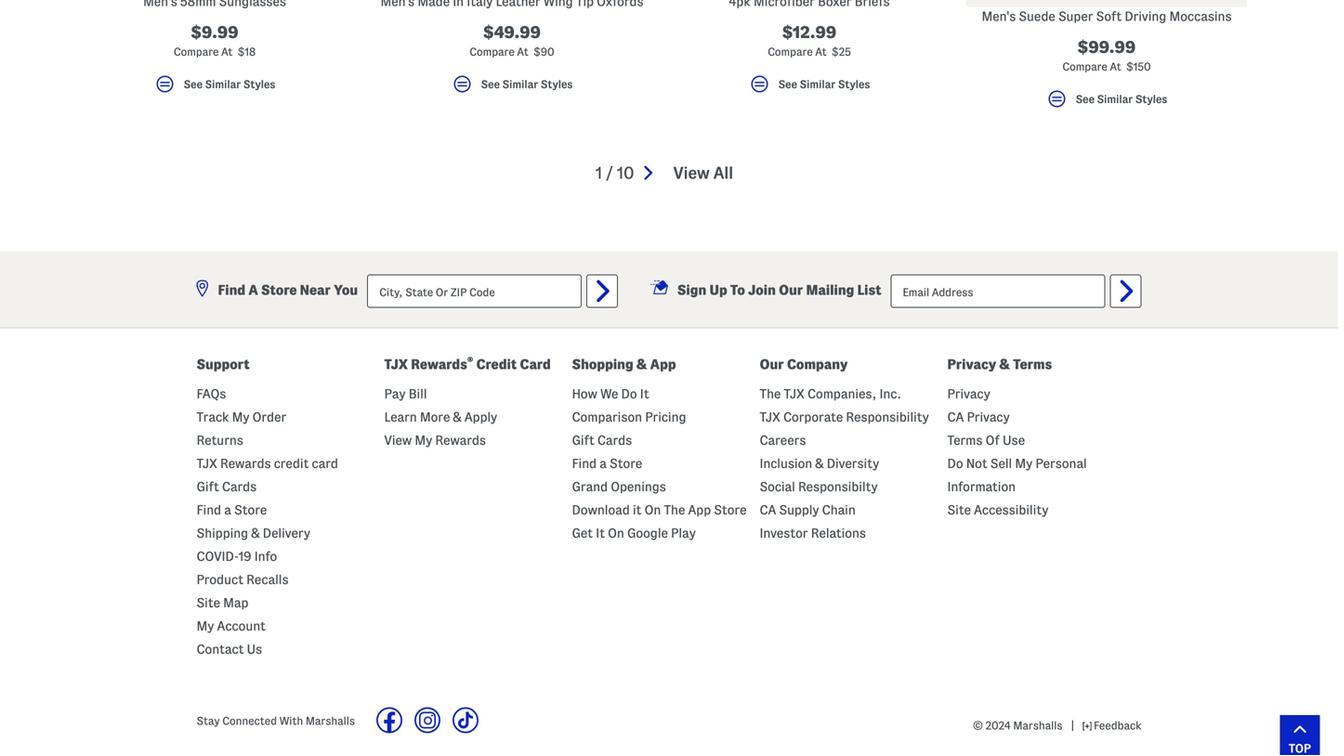 Task type: describe. For each thing, give the bounding box(es) containing it.
support
[[197, 357, 250, 372]]

covid-19 info link
[[197, 550, 277, 564]]

we
[[601, 387, 619, 401]]

sign up to join our mailing list
[[678, 283, 882, 298]]

returns link
[[197, 434, 243, 448]]

see similar styles for $9.99
[[184, 78, 276, 90]]

see for compare at              $90
[[481, 78, 500, 90]]

& inside pay bill learn more & apply view my rewards
[[453, 411, 462, 424]]

site inside privacy ca privacy terms of use do not sell my personal information site accessibility
[[948, 503, 972, 517]]

© 2024 marshalls |
[[973, 720, 1075, 733]]

download
[[572, 503, 630, 517]]

privacy link
[[948, 387, 991, 401]]

how we do it link
[[572, 387, 650, 401]]

ca inside privacy ca privacy terms of use do not sell my personal information site accessibility
[[948, 411, 964, 424]]

$25
[[832, 46, 851, 58]]

careers
[[760, 434, 807, 448]]

download it on the app store link
[[572, 503, 747, 517]]

terms inside privacy ca privacy terms of use do not sell my personal information site accessibility
[[948, 434, 983, 448]]

do inside privacy ca privacy terms of use do not sell my personal information site accessibility
[[948, 457, 964, 471]]

near
[[300, 283, 331, 298]]

covid-
[[197, 550, 239, 564]]

comparison
[[572, 411, 643, 424]]

supply
[[780, 503, 820, 517]]

comparison pricing link
[[572, 411, 687, 424]]

corporate
[[784, 411, 844, 424]]

similar for $49.99
[[503, 78, 539, 90]]

see for compare at              $18
[[184, 78, 203, 90]]

privacy & terms
[[948, 357, 1053, 372]]

1 horizontal spatial it
[[640, 387, 650, 401]]

2024
[[986, 721, 1011, 732]]

information
[[948, 480, 1016, 494]]

get it on google play link
[[572, 527, 696, 541]]

pay bill link
[[384, 387, 427, 401]]

1 horizontal spatial terms
[[1014, 357, 1053, 372]]

card
[[520, 357, 551, 372]]

marshalls inside follow us on social media element
[[306, 716, 355, 728]]

ca inside the tjx companies, inc. tjx corporate responsibility careers inclusion & diversity social responsibilty ca supply chain investor relations
[[760, 503, 777, 517]]

& up ca privacy link in the bottom of the page
[[1000, 357, 1011, 372]]

credit
[[477, 357, 517, 372]]

site inside faqs track my order returns tjx rewards credit card gift cards find a store shipping & delivery covid-19 info product recalls site map my account contact us
[[197, 596, 220, 610]]

see similar styles button for $12.99
[[669, 73, 950, 104]]

Sign Up To Join Our Mailing List email field
[[891, 275, 1106, 308]]

feedback link
[[1084, 720, 1142, 734]]

recalls
[[247, 573, 289, 587]]

privacy for &
[[948, 357, 997, 372]]

find a store near you
[[218, 283, 358, 298]]

see for $99.99
[[1076, 93, 1095, 105]]

company
[[787, 357, 848, 372]]

order
[[253, 411, 287, 424]]

responsibilty
[[799, 480, 878, 494]]

find a store near you link
[[197, 280, 358, 298]]

view all link
[[674, 164, 734, 182]]

accessibility
[[975, 503, 1049, 517]]

my up the contact
[[197, 620, 214, 634]]

not
[[967, 457, 988, 471]]

openings
[[611, 480, 666, 494]]

stay
[[197, 716, 220, 728]]

2 vertical spatial privacy
[[967, 411, 1010, 424]]

|
[[1071, 720, 1075, 733]]

fossil men's 58mm sunglasses $9.99 compare at              $18 element
[[74, 0, 355, 104]]

styles for compare at              $18
[[243, 78, 276, 90]]

find inside find a store near you "link"
[[218, 283, 246, 298]]

use
[[1003, 434, 1026, 448]]

do not sell my personal information link
[[948, 457, 1088, 494]]

cards inside how we do it comparison pricing gift cards find a store grand openings download it on the app store get it on google play
[[598, 434, 632, 448]]

0 horizontal spatial it
[[596, 527, 605, 541]]

tjx up careers link
[[760, 411, 781, 424]]

10
[[617, 164, 635, 182]]

privacy for ca
[[948, 387, 991, 401]]

it
[[633, 503, 642, 517]]

you
[[334, 283, 358, 298]]

compare for $49.99
[[470, 46, 515, 58]]

soft
[[1097, 9, 1122, 23]]

rewards inside pay bill learn more & apply view my rewards
[[435, 434, 486, 448]]

super
[[1059, 9, 1094, 23]]

grand openings link
[[572, 480, 666, 494]]

gift inside faqs track my order returns tjx rewards credit card gift cards find a store shipping & delivery covid-19 info product recalls site map my account contact us
[[197, 480, 219, 494]]

/
[[606, 164, 614, 182]]

to
[[731, 283, 746, 298]]

terms of use link
[[948, 434, 1026, 448]]

see similar styles for $49.99
[[481, 78, 573, 90]]

styles for $99.99
[[1136, 93, 1168, 105]]

our company
[[760, 357, 848, 372]]

a
[[249, 283, 258, 298]]

pay
[[384, 387, 406, 401]]

similar for $9.99
[[205, 78, 241, 90]]

ca supply chain link
[[760, 503, 856, 517]]

more
[[420, 411, 450, 424]]

with
[[280, 716, 303, 728]]

sign
[[678, 283, 707, 298]]

suede
[[1019, 9, 1056, 23]]

0 horizontal spatial on
[[608, 527, 625, 541]]

compare inside the $99.99 compare at              $150
[[1063, 61, 1108, 73]]

1 vertical spatial our
[[760, 357, 784, 372]]

styles for compare at              $25
[[839, 78, 871, 90]]

$12.99 compare at              $25
[[768, 23, 851, 58]]

tjx rewards credit card link
[[197, 457, 338, 471]]

see for compare at              $25
[[779, 78, 798, 90]]

view my rewards link
[[384, 434, 486, 448]]

bill
[[409, 387, 427, 401]]

personal
[[1036, 457, 1088, 471]]

styles for compare at              $90
[[541, 78, 573, 90]]

us
[[247, 643, 262, 657]]



Task type: locate. For each thing, give the bounding box(es) containing it.
see down the $99.99 compare at              $150
[[1076, 93, 1095, 105]]

on down download
[[608, 527, 625, 541]]

2 vertical spatial find
[[197, 503, 221, 517]]

2 vertical spatial rewards
[[220, 457, 271, 471]]

& up info
[[251, 527, 260, 541]]

compare inside $9.99 compare at              $18
[[174, 46, 219, 58]]

find up grand
[[572, 457, 597, 471]]

app up play at the right bottom of page
[[688, 503, 711, 517]]

0 horizontal spatial find a store link
[[197, 503, 267, 517]]

faqs
[[197, 387, 226, 401]]

similar inside ben sherman 4pk microfiber boxer briefs $12.99 compare at              $25 element
[[800, 78, 836, 90]]

inclusion
[[760, 457, 813, 471]]

1 vertical spatial gift cards link
[[197, 480, 257, 494]]

& inside faqs track my order returns tjx rewards credit card gift cards find a store shipping & delivery covid-19 info product recalls site map my account contact us
[[251, 527, 260, 541]]

shopping & app
[[572, 357, 676, 372]]

compare inside $49.99 compare at              $90
[[470, 46, 515, 58]]

my right view
[[415, 434, 433, 448]]

styles down $18
[[243, 78, 276, 90]]

0 horizontal spatial site
[[197, 596, 220, 610]]

similar inside fossil men's 58mm sunglasses $9.99 compare at              $18 element
[[205, 78, 241, 90]]

my account link
[[197, 620, 266, 634]]

marshalls right with
[[306, 716, 355, 728]]

$99.99
[[1078, 38, 1136, 56]]

ca
[[948, 411, 964, 424], [760, 503, 777, 517]]

the inside how we do it comparison pricing gift cards find a store grand openings download it on the app store get it on google play
[[664, 503, 686, 517]]

0 vertical spatial do
[[622, 387, 637, 401]]

cards inside faqs track my order returns tjx rewards credit card gift cards find a store shipping & delivery covid-19 info product recalls site map my account contact us
[[222, 480, 257, 494]]

see inside reveal designer men's suede super soft driving moccasins $99.99 compare at              $150 "element"
[[1076, 93, 1095, 105]]

privacy up ca privacy link in the bottom of the page
[[948, 387, 991, 401]]

tjx up pay
[[384, 357, 408, 372]]

0 vertical spatial gift
[[572, 434, 595, 448]]

product
[[197, 573, 244, 587]]

men's
[[982, 9, 1016, 23]]

find a store link up the shipping
[[197, 503, 267, 517]]

see similar styles inside reveal designer men's suede super soft driving moccasins $99.99 compare at              $150 "element"
[[1076, 93, 1168, 105]]

see similar styles down $25 at the right of the page
[[779, 78, 871, 90]]

our right join
[[779, 283, 804, 298]]

0 vertical spatial site
[[948, 503, 972, 517]]

1 vertical spatial a
[[224, 503, 231, 517]]

see similar styles down $18
[[184, 78, 276, 90]]

tjx inside tjx rewards ® credit card
[[384, 357, 408, 372]]

of
[[986, 434, 1000, 448]]

moccasins
[[1170, 9, 1232, 23]]

rewards up bill
[[411, 357, 467, 372]]

compare down $9.99
[[174, 46, 219, 58]]

see inside de rossi men's made in italy leather wing tip oxfords $49.99 compare at              $90 element
[[481, 78, 500, 90]]

a inside how we do it comparison pricing gift cards find a store grand openings download it on the app store get it on google play
[[600, 457, 607, 471]]

$9.99
[[191, 23, 239, 41]]

gift down returns
[[197, 480, 219, 494]]

1 vertical spatial app
[[688, 503, 711, 517]]

ca down privacy link
[[948, 411, 964, 424]]

1 horizontal spatial gift cards link
[[572, 434, 632, 448]]

store inside "link"
[[261, 283, 297, 298]]

tjx rewards ® credit card
[[384, 356, 551, 372]]

map
[[223, 596, 249, 610]]

see similar styles inside fossil men's 58mm sunglasses $9.99 compare at              $18 element
[[184, 78, 276, 90]]

gift down comparison
[[572, 434, 595, 448]]

rewards down returns
[[220, 457, 271, 471]]

find inside how we do it comparison pricing gift cards find a store grand openings download it on the app store get it on google play
[[572, 457, 597, 471]]

tjx
[[384, 357, 408, 372], [784, 387, 805, 401], [760, 411, 781, 424], [197, 457, 217, 471]]

contact us link
[[197, 643, 262, 657]]

rewards inside faqs track my order returns tjx rewards credit card gift cards find a store shipping & delivery covid-19 info product recalls site map my account contact us
[[220, 457, 271, 471]]

1 horizontal spatial site
[[948, 503, 972, 517]]

1 horizontal spatial ca
[[948, 411, 964, 424]]

marshalls inside © 2024 marshalls |
[[1014, 721, 1063, 732]]

tjx inside faqs track my order returns tjx rewards credit card gift cards find a store shipping & delivery covid-19 info product recalls site map my account contact us
[[197, 457, 217, 471]]

privacy up the "terms of use" link
[[967, 411, 1010, 424]]

it right get
[[596, 527, 605, 541]]

store up grand openings 'link'
[[610, 457, 643, 471]]

inc.
[[880, 387, 902, 401]]

info
[[255, 550, 277, 564]]

see down $49.99 compare at              $90
[[481, 78, 500, 90]]

similar down $25 at the right of the page
[[800, 78, 836, 90]]

site
[[948, 503, 972, 517], [197, 596, 220, 610]]

styles inside ben sherman 4pk microfiber boxer briefs $12.99 compare at              $25 element
[[839, 78, 871, 90]]

rewards inside tjx rewards ® credit card
[[411, 357, 467, 372]]

0 vertical spatial it
[[640, 387, 650, 401]]

1 horizontal spatial on
[[645, 503, 661, 517]]

see similar styles down the $150
[[1076, 93, 1168, 105]]

rewards down learn more & apply 'link'
[[435, 434, 486, 448]]

1 vertical spatial terms
[[948, 434, 983, 448]]

a up the shipping
[[224, 503, 231, 517]]

my inside pay bill learn more & apply view my rewards
[[415, 434, 433, 448]]

gift inside how we do it comparison pricing gift cards find a store grand openings download it on the app store get it on google play
[[572, 434, 595, 448]]

the up play at the right bottom of page
[[664, 503, 686, 517]]

gift cards link
[[572, 434, 632, 448], [197, 480, 257, 494]]

all
[[714, 164, 734, 182]]

ben sherman 4pk microfiber boxer briefs $12.99 compare at              $25 element
[[669, 0, 950, 104]]

1 vertical spatial ca
[[760, 503, 777, 517]]

pricing
[[645, 411, 687, 424]]

1 horizontal spatial marshalls
[[1014, 721, 1063, 732]]

my
[[232, 411, 250, 424], [415, 434, 433, 448], [1016, 457, 1033, 471], [197, 620, 214, 634]]

contact
[[197, 643, 244, 657]]

find up the shipping
[[197, 503, 221, 517]]

find a store link up grand openings 'link'
[[572, 457, 643, 471]]

0 vertical spatial find a store link
[[572, 457, 643, 471]]

see similar styles inside ben sherman 4pk microfiber boxer briefs $12.99 compare at              $25 element
[[779, 78, 871, 90]]

reveal designer men's suede super soft driving moccasins $99.99 compare at              $150 element
[[967, 0, 1248, 119]]

None submit
[[587, 275, 618, 308], [1111, 275, 1142, 308], [587, 275, 618, 308], [1111, 275, 1142, 308]]

pay bill learn more & apply view my rewards
[[384, 387, 498, 448]]

how we do it comparison pricing gift cards find a store grand openings download it on the app store get it on google play
[[572, 387, 747, 541]]

store inside faqs track my order returns tjx rewards credit card gift cards find a store shipping & delivery covid-19 info product recalls site map my account contact us
[[234, 503, 267, 517]]

similar inside de rossi men's made in italy leather wing tip oxfords $49.99 compare at              $90 element
[[503, 78, 539, 90]]

0 horizontal spatial the
[[664, 503, 686, 517]]

0 horizontal spatial a
[[224, 503, 231, 517]]

0 horizontal spatial cards
[[222, 480, 257, 494]]

social responsibilty link
[[760, 480, 878, 494]]

a inside faqs track my order returns tjx rewards credit card gift cards find a store shipping & delivery covid-19 info product recalls site map my account contact us
[[224, 503, 231, 517]]

similar down $18
[[205, 78, 241, 90]]

& right 'shopping'
[[637, 357, 648, 372]]

find inside faqs track my order returns tjx rewards credit card gift cards find a store shipping & delivery covid-19 info product recalls site map my account contact us
[[197, 503, 221, 517]]

styles down the $150
[[1136, 93, 1168, 105]]

privacy up privacy link
[[948, 357, 997, 372]]

0 vertical spatial privacy
[[948, 357, 997, 372]]

see similar styles for $12.99
[[779, 78, 871, 90]]

driving
[[1125, 9, 1167, 23]]

0 vertical spatial find
[[218, 283, 246, 298]]

our left company
[[760, 357, 784, 372]]

ca privacy link
[[948, 411, 1010, 424]]

1 vertical spatial gift
[[197, 480, 219, 494]]

companies,
[[808, 387, 877, 401]]

1 vertical spatial on
[[608, 527, 625, 541]]

see down $12.99 compare at              $25
[[779, 78, 798, 90]]

0 vertical spatial app
[[651, 357, 676, 372]]

the tjx companies, inc. link
[[760, 387, 902, 401]]

marshalls left |
[[1014, 721, 1063, 732]]

de rossi men's made in italy leather wing tip oxfords $49.99 compare at              $90 element
[[372, 0, 653, 104]]

1 vertical spatial it
[[596, 527, 605, 541]]

styles down $90
[[541, 78, 573, 90]]

compare for $12.99
[[768, 46, 813, 58]]

gift cards link up the shipping
[[197, 480, 257, 494]]

faqs link
[[197, 387, 226, 401]]

do left the not
[[948, 457, 964, 471]]

the down our company
[[760, 387, 781, 401]]

0 vertical spatial on
[[645, 503, 661, 517]]

chain
[[823, 503, 856, 517]]

play
[[671, 527, 696, 541]]

follow us on social media element
[[197, 708, 669, 737]]

connected
[[222, 716, 277, 728]]

see similar styles inside de rossi men's made in italy leather wing tip oxfords $49.99 compare at              $90 element
[[481, 78, 573, 90]]

store left supply
[[714, 503, 747, 517]]

0 vertical spatial our
[[779, 283, 804, 298]]

see down $9.99 compare at              $18
[[184, 78, 203, 90]]

see similar styles button down $49.99 compare at              $90
[[372, 73, 653, 104]]

©
[[973, 721, 984, 732]]

on right the "it"
[[645, 503, 661, 517]]

cards down comparison
[[598, 434, 632, 448]]

stay connected with marshalls
[[197, 716, 355, 728]]

1 / 10
[[596, 164, 635, 182]]

19
[[239, 550, 252, 564]]

1 vertical spatial find
[[572, 457, 597, 471]]

see similar styles down $90
[[481, 78, 573, 90]]

see similar styles button for $49.99
[[372, 73, 653, 104]]

0 horizontal spatial ca
[[760, 503, 777, 517]]

similar down the $150
[[1098, 93, 1134, 105]]

& right more
[[453, 411, 462, 424]]

compare down $49.99 at the top left of the page
[[470, 46, 515, 58]]

compare down $12.99
[[768, 46, 813, 58]]

$12.99
[[783, 23, 837, 41]]

investor relations link
[[760, 527, 866, 541]]

view
[[384, 434, 412, 448]]

see similar styles button down $12.99 compare at              $25
[[669, 73, 950, 104]]

$150
[[1127, 61, 1152, 73]]

1 horizontal spatial the
[[760, 387, 781, 401]]

gift cards link down comparison
[[572, 434, 632, 448]]

1 vertical spatial rewards
[[435, 434, 486, 448]]

it up comparison pricing link
[[640, 387, 650, 401]]

do
[[622, 387, 637, 401], [948, 457, 964, 471]]

store
[[261, 283, 297, 298], [610, 457, 643, 471], [234, 503, 267, 517], [714, 503, 747, 517]]

marshalls
[[306, 716, 355, 728], [1014, 721, 1063, 732]]

1 horizontal spatial cards
[[598, 434, 632, 448]]

1 vertical spatial privacy
[[948, 387, 991, 401]]

0 vertical spatial cards
[[598, 434, 632, 448]]

1 horizontal spatial a
[[600, 457, 607, 471]]

Find A Store Near You text field
[[367, 275, 582, 308]]

my right sell
[[1016, 457, 1033, 471]]

1 horizontal spatial app
[[688, 503, 711, 517]]

do inside how we do it comparison pricing gift cards find a store grand openings download it on the app store get it on google play
[[622, 387, 637, 401]]

investor
[[760, 527, 809, 541]]

& inside the tjx companies, inc. tjx corporate responsibility careers inclusion & diversity social responsibilty ca supply chain investor relations
[[816, 457, 824, 471]]

ca down social
[[760, 503, 777, 517]]

0 vertical spatial a
[[600, 457, 607, 471]]

my inside privacy ca privacy terms of use do not sell my personal information site accessibility
[[1016, 457, 1033, 471]]

0 horizontal spatial gift
[[197, 480, 219, 494]]

diversity
[[827, 457, 880, 471]]

inclusion & diversity link
[[760, 457, 880, 471]]

1 vertical spatial the
[[664, 503, 686, 517]]

styles inside reveal designer men's suede super soft driving moccasins $99.99 compare at              $150 "element"
[[1136, 93, 1168, 105]]

compare for $9.99
[[174, 46, 219, 58]]

see inside ben sherman 4pk microfiber boxer briefs $12.99 compare at              $25 element
[[779, 78, 798, 90]]

shipping & delivery link
[[197, 527, 310, 541]]

get
[[572, 527, 593, 541]]

how
[[572, 387, 598, 401]]

tjx corporate responsibility link
[[760, 411, 930, 424]]

0 horizontal spatial gift cards link
[[197, 480, 257, 494]]

site down product
[[197, 596, 220, 610]]

& up social responsibilty link
[[816, 457, 824, 471]]

the
[[760, 387, 781, 401], [664, 503, 686, 517]]

1 vertical spatial find a store link
[[197, 503, 267, 517]]

credit
[[274, 457, 309, 471]]

terms up the not
[[948, 434, 983, 448]]

1 horizontal spatial gift
[[572, 434, 595, 448]]

the tjx companies, inc. tjx corporate responsibility careers inclusion & diversity social responsibilty ca supply chain investor relations
[[760, 387, 930, 541]]

see similar styles button for $9.99
[[74, 73, 355, 104]]

do right we
[[622, 387, 637, 401]]

see similar styles button
[[74, 73, 355, 104], [372, 73, 653, 104], [669, 73, 950, 104], [967, 88, 1248, 119]]

0 horizontal spatial app
[[651, 357, 676, 372]]

terms up use
[[1014, 357, 1053, 372]]

app inside how we do it comparison pricing gift cards find a store grand openings download it on the app store get it on google play
[[688, 503, 711, 517]]

store up shipping & delivery link at the left of page
[[234, 503, 267, 517]]

1 vertical spatial cards
[[222, 480, 257, 494]]

my right track
[[232, 411, 250, 424]]

styles down $25 at the right of the page
[[839, 78, 871, 90]]

tjx up corporate
[[784, 387, 805, 401]]

our
[[779, 283, 804, 298], [760, 357, 784, 372]]

1 horizontal spatial find a store link
[[572, 457, 643, 471]]

site down information
[[948, 503, 972, 517]]

app up pricing
[[651, 357, 676, 372]]

shipping
[[197, 527, 248, 541]]

similar for $12.99
[[800, 78, 836, 90]]

see similar styles button down $9.99 compare at              $18
[[74, 73, 355, 104]]

feedback
[[1092, 721, 1142, 732]]

$99.99 compare at              $150
[[1063, 38, 1152, 73]]

track my order link
[[197, 411, 287, 424]]

learn
[[384, 411, 417, 424]]

faqs track my order returns tjx rewards credit card gift cards find a store shipping & delivery covid-19 info product recalls site map my account contact us
[[197, 387, 338, 657]]

compare down $99.99
[[1063, 61, 1108, 73]]

store right a at top
[[261, 283, 297, 298]]

$49.99
[[483, 23, 541, 41]]

app
[[651, 357, 676, 372], [688, 503, 711, 517]]

$18
[[238, 46, 256, 58]]

1 vertical spatial site
[[197, 596, 220, 610]]

similar down $90
[[503, 78, 539, 90]]

find left a at top
[[218, 283, 246, 298]]

see similar styles button down the $99.99 compare at              $150
[[967, 88, 1248, 119]]

0 horizontal spatial terms
[[948, 434, 983, 448]]

tjx down returns link at the left bottom of the page
[[197, 457, 217, 471]]

card
[[312, 457, 338, 471]]

0 vertical spatial terms
[[1014, 357, 1053, 372]]

shopping
[[572, 357, 634, 372]]

see inside fossil men's 58mm sunglasses $9.99 compare at              $18 element
[[184, 78, 203, 90]]

a up grand
[[600, 457, 607, 471]]

0 horizontal spatial marshalls
[[306, 716, 355, 728]]

product recalls link
[[197, 573, 289, 587]]

similar inside reveal designer men's suede super soft driving moccasins $99.99 compare at              $150 "element"
[[1098, 93, 1134, 105]]

0 vertical spatial ca
[[948, 411, 964, 424]]

0 horizontal spatial do
[[622, 387, 637, 401]]

product pagination menu bar
[[596, 152, 743, 196]]

delivery
[[263, 527, 310, 541]]

0 vertical spatial gift cards link
[[572, 434, 632, 448]]

compare inside $12.99 compare at              $25
[[768, 46, 813, 58]]

styles inside de rossi men's made in italy leather wing tip oxfords $49.99 compare at              $90 element
[[541, 78, 573, 90]]

styles
[[243, 78, 276, 90], [541, 78, 573, 90], [839, 78, 871, 90], [1136, 93, 1168, 105]]

1 vertical spatial do
[[948, 457, 964, 471]]

$9.99 compare at              $18
[[174, 23, 256, 58]]

the inside the tjx companies, inc. tjx corporate responsibility careers inclusion & diversity social responsibilty ca supply chain investor relations
[[760, 387, 781, 401]]

0 vertical spatial rewards
[[411, 357, 467, 372]]

0 vertical spatial the
[[760, 387, 781, 401]]

cards down tjx rewards credit card link
[[222, 480, 257, 494]]

relations
[[811, 527, 866, 541]]

1 horizontal spatial do
[[948, 457, 964, 471]]

responsibility
[[846, 411, 930, 424]]

styles inside fossil men's 58mm sunglasses $9.99 compare at              $18 element
[[243, 78, 276, 90]]



Task type: vqa. For each thing, say whether or not it's contained in the screenshot.
Feedback LINK
yes



